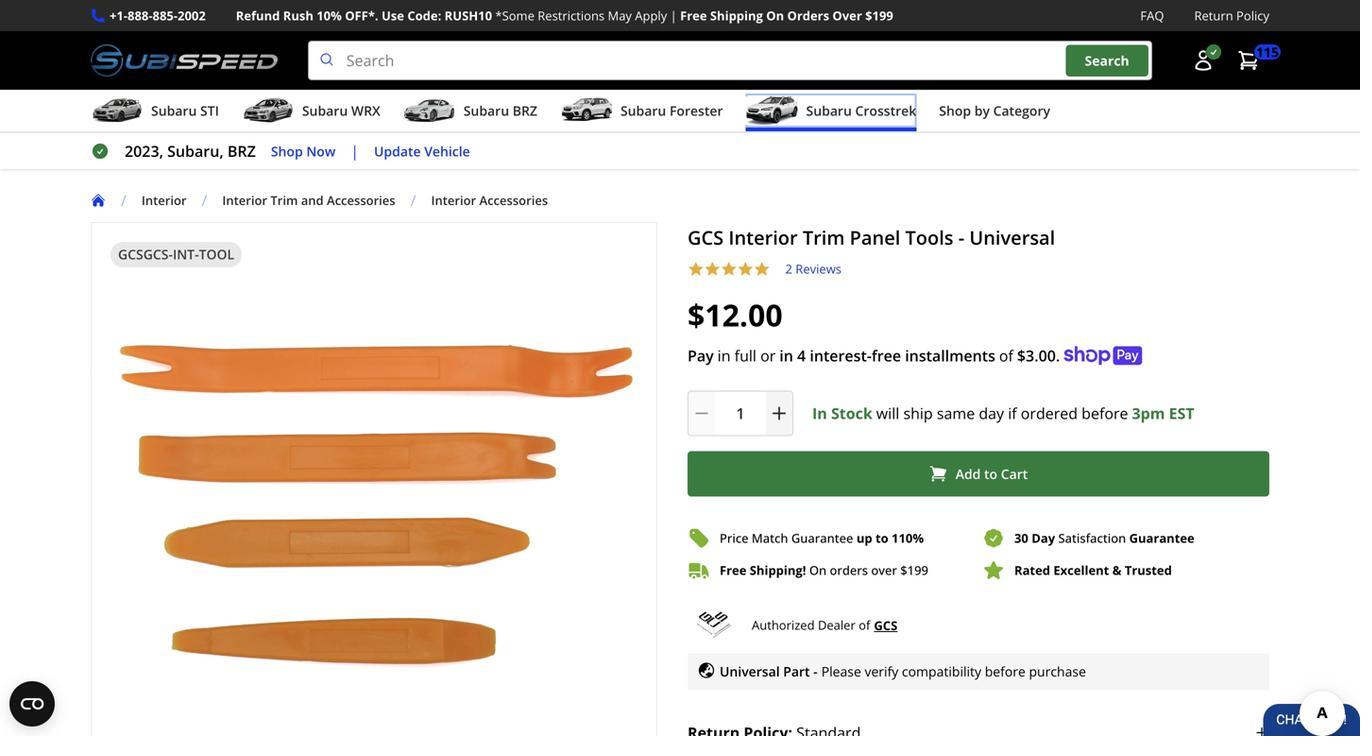 Task type: describe. For each thing, give the bounding box(es) containing it.
0 horizontal spatial free
[[680, 7, 707, 24]]

authorized dealer of gcs
[[752, 617, 898, 634]]

2 reviews
[[786, 260, 842, 277]]

2 accessories from the left
[[479, 192, 548, 209]]

dealer
[[818, 617, 856, 634]]

compatibility
[[902, 662, 982, 680]]

gcs interior trim panel tools - universal
[[688, 225, 1056, 250]]

0 horizontal spatial gcs
[[688, 225, 724, 250]]

in
[[813, 403, 827, 423]]

interior trim and accessories link down shop now link
[[222, 192, 396, 209]]

subaru sti
[[151, 102, 219, 120]]

restrictions
[[538, 7, 605, 24]]

may
[[608, 7, 632, 24]]

by
[[975, 102, 990, 120]]

$3.00
[[1017, 345, 1056, 366]]

interior for interior
[[142, 192, 187, 209]]

of inside authorized dealer of gcs
[[859, 617, 871, 634]]

a subaru sti thumbnail image image
[[91, 96, 144, 125]]

subaru wrx button
[[242, 94, 381, 131]]

subaru crosstrek button
[[746, 94, 917, 131]]

gcs link
[[874, 615, 898, 635]]

2 reviews link
[[786, 260, 842, 277]]

tool
[[199, 245, 234, 263]]

shop pay image
[[1064, 346, 1143, 365]]

0 vertical spatial on
[[766, 7, 784, 24]]

30 day satisfaction guarantee
[[1015, 530, 1195, 547]]

free shipping! on orders over $ 199
[[720, 562, 929, 579]]

subaru forester
[[621, 102, 723, 120]]

+1-
[[110, 7, 128, 24]]

tools
[[906, 225, 954, 250]]

decrement image
[[693, 404, 711, 423]]

sti
[[200, 102, 219, 120]]

increment image
[[770, 404, 789, 423]]

2 guarantee from the left
[[1130, 530, 1195, 547]]

rated
[[1015, 562, 1051, 579]]

gcs image
[[688, 612, 741, 638]]

category
[[994, 102, 1051, 120]]

subaru for subaru crosstrek
[[806, 102, 852, 120]]

subaru forester button
[[560, 94, 723, 131]]

faq link
[[1141, 6, 1164, 26]]

&
[[1113, 562, 1122, 579]]

1 vertical spatial universal
[[720, 662, 780, 680]]

0 horizontal spatial -
[[814, 662, 818, 680]]

ordered
[[1021, 403, 1078, 423]]

subaru sti button
[[91, 94, 219, 131]]

subaru,
[[167, 141, 224, 161]]

.
[[1056, 345, 1060, 366]]

gcs inside authorized dealer of gcs
[[874, 617, 898, 634]]

interior link down the 2023,
[[142, 192, 187, 209]]

4
[[797, 345, 806, 366]]

over
[[833, 7, 862, 24]]

1 vertical spatial brz
[[228, 141, 256, 161]]

interior accessories
[[431, 192, 548, 209]]

pay
[[688, 345, 714, 366]]

ship
[[904, 403, 933, 423]]

policy
[[1237, 7, 1270, 24]]

/ for interior
[[121, 190, 126, 210]]

forester
[[670, 102, 723, 120]]

a subaru brz thumbnail image image
[[403, 96, 456, 125]]

shop now link
[[271, 141, 336, 162]]

search
[[1085, 51, 1130, 69]]

satisfaction
[[1059, 530, 1126, 547]]

1 vertical spatial |
[[351, 141, 359, 161]]

885-
[[153, 7, 178, 24]]

home image
[[91, 193, 106, 208]]

$12.00
[[688, 294, 783, 336]]

free
[[872, 345, 901, 366]]

interest-
[[810, 345, 872, 366]]

add to cart
[[956, 465, 1028, 483]]

refund
[[236, 7, 280, 24]]

or
[[761, 345, 776, 366]]

30
[[1015, 530, 1029, 547]]

shop by category
[[939, 102, 1051, 120]]

0 vertical spatial -
[[959, 225, 965, 250]]

return
[[1195, 7, 1234, 24]]

return policy link
[[1195, 6, 1270, 26]]

shop by category button
[[939, 94, 1051, 131]]

subaru for subaru sti
[[151, 102, 197, 120]]

199
[[908, 562, 929, 579]]

authorized
[[752, 617, 815, 634]]

subaru crosstrek
[[806, 102, 917, 120]]

1 in from the left
[[718, 345, 731, 366]]

115 button
[[1228, 42, 1281, 79]]

use
[[382, 7, 404, 24]]

1 vertical spatial trim
[[803, 225, 845, 250]]

purchase
[[1029, 662, 1086, 680]]

110%
[[892, 530, 924, 547]]

/ for interior accessories
[[411, 190, 416, 210]]

add
[[956, 465, 981, 483]]

1 horizontal spatial |
[[670, 7, 677, 24]]

3 star image from the left
[[737, 261, 754, 277]]

and
[[301, 192, 324, 209]]

rush
[[283, 7, 314, 24]]

refund rush 10% off*. use code: rush10 *some restrictions may apply | free shipping on orders over $199
[[236, 7, 894, 24]]

stock
[[831, 403, 873, 423]]

gcsgcs-int-tool
[[118, 245, 234, 263]]

interior up 2
[[729, 225, 798, 250]]

2002
[[178, 7, 206, 24]]

10%
[[317, 7, 342, 24]]

if
[[1008, 403, 1017, 423]]

0 horizontal spatial trim
[[271, 192, 298, 209]]

up
[[857, 530, 873, 547]]

subaru for subaru forester
[[621, 102, 666, 120]]

$199
[[866, 7, 894, 24]]

1 horizontal spatial free
[[720, 562, 747, 579]]

3pm
[[1132, 403, 1165, 423]]

shipping
[[710, 7, 763, 24]]

crosstrek
[[856, 102, 917, 120]]

universal part - please verify compatibility before purchase
[[720, 662, 1086, 680]]



Task type: vqa. For each thing, say whether or not it's contained in the screenshot.
the $199
yes



Task type: locate. For each thing, give the bounding box(es) containing it.
guarantee up free shipping! on orders over $ 199
[[792, 530, 854, 547]]

0 vertical spatial brz
[[513, 102, 538, 120]]

0 horizontal spatial brz
[[228, 141, 256, 161]]

888-
[[128, 7, 153, 24]]

2 subaru from the left
[[302, 102, 348, 120]]

shop for shop by category
[[939, 102, 971, 120]]

1 horizontal spatial gcs
[[874, 617, 898, 634]]

1 accessories from the left
[[327, 192, 396, 209]]

0 horizontal spatial universal
[[720, 662, 780, 680]]

subaru
[[151, 102, 197, 120], [302, 102, 348, 120], [464, 102, 509, 120], [621, 102, 666, 120], [806, 102, 852, 120]]

None number field
[[688, 391, 794, 436]]

1 horizontal spatial universal
[[970, 225, 1056, 250]]

interior trim and accessories link
[[222, 192, 411, 209], [222, 192, 396, 209]]

rush10
[[445, 7, 492, 24]]

3 / from the left
[[411, 190, 416, 210]]

subaru inside "dropdown button"
[[806, 102, 852, 120]]

guarantee up trusted
[[1130, 530, 1195, 547]]

1 horizontal spatial guarantee
[[1130, 530, 1195, 547]]

free right the apply
[[680, 7, 707, 24]]

brz
[[513, 102, 538, 120], [228, 141, 256, 161]]

/ right home 'icon'
[[121, 190, 126, 210]]

return policy
[[1195, 7, 1270, 24]]

gcs up verify at the bottom
[[874, 617, 898, 634]]

match
[[752, 530, 788, 547]]

guarantee
[[792, 530, 854, 547], [1130, 530, 1195, 547]]

subaru left forester
[[621, 102, 666, 120]]

subaru left sti
[[151, 102, 197, 120]]

1 guarantee from the left
[[792, 530, 854, 547]]

subaru wrx
[[302, 102, 381, 120]]

free down the price
[[720, 562, 747, 579]]

subispeed logo image
[[91, 41, 278, 80]]

pay in full or in 4 interest-free installments of $3.00 .
[[688, 345, 1060, 366]]

$
[[901, 562, 908, 579]]

interior trim and accessories
[[222, 192, 396, 209]]

universal right tools
[[970, 225, 1056, 250]]

0 horizontal spatial on
[[766, 7, 784, 24]]

wrx
[[351, 102, 381, 120]]

reviews
[[796, 260, 842, 277]]

0 horizontal spatial to
[[876, 530, 889, 547]]

button image
[[1192, 49, 1215, 72]]

0 vertical spatial of
[[1000, 345, 1014, 366]]

over
[[871, 562, 897, 579]]

3 subaru from the left
[[464, 102, 509, 120]]

price match guarantee up to 110%
[[720, 530, 924, 547]]

subaru right a subaru crosstrek thumbnail image on the right of page
[[806, 102, 852, 120]]

1 vertical spatial -
[[814, 662, 818, 680]]

2023,
[[125, 141, 163, 161]]

part
[[783, 662, 810, 680]]

0 horizontal spatial shop
[[271, 142, 303, 160]]

2023, subaru, brz
[[125, 141, 256, 161]]

interior link down "2023, subaru, brz" at the left top of page
[[142, 192, 202, 209]]

1 horizontal spatial accessories
[[479, 192, 548, 209]]

1 vertical spatial on
[[810, 562, 827, 579]]

115
[[1257, 43, 1279, 61]]

on
[[766, 7, 784, 24], [810, 562, 827, 579]]

1 vertical spatial gcs
[[874, 617, 898, 634]]

please
[[822, 662, 861, 680]]

2
[[786, 260, 793, 277]]

1 horizontal spatial in
[[780, 345, 794, 366]]

0 horizontal spatial /
[[121, 190, 126, 210]]

accessories down subaru brz
[[479, 192, 548, 209]]

orders
[[788, 7, 830, 24]]

interior trim and accessories link down now
[[222, 192, 411, 209]]

int-
[[173, 245, 199, 263]]

- right part
[[814, 662, 818, 680]]

gcs
[[688, 225, 724, 250], [874, 617, 898, 634]]

1 horizontal spatial trim
[[803, 225, 845, 250]]

price
[[720, 530, 749, 547]]

| right now
[[351, 141, 359, 161]]

1 horizontal spatial of
[[1000, 345, 1014, 366]]

brz left a subaru forester thumbnail image
[[513, 102, 538, 120]]

subaru for subaru wrx
[[302, 102, 348, 120]]

trim up reviews
[[803, 225, 845, 250]]

star image
[[688, 261, 704, 277], [704, 261, 721, 277], [737, 261, 754, 277], [754, 261, 770, 277]]

of left gcs link
[[859, 617, 871, 634]]

verify
[[865, 662, 899, 680]]

subaru for subaru brz
[[464, 102, 509, 120]]

update vehicle
[[374, 142, 470, 160]]

same
[[937, 403, 975, 423]]

0 horizontal spatial guarantee
[[792, 530, 854, 547]]

a subaru wrx thumbnail image image
[[242, 96, 295, 125]]

0 horizontal spatial of
[[859, 617, 871, 634]]

subaru inside dropdown button
[[464, 102, 509, 120]]

star image
[[721, 261, 737, 277]]

0 horizontal spatial |
[[351, 141, 359, 161]]

1 horizontal spatial on
[[810, 562, 827, 579]]

subaru up vehicle
[[464, 102, 509, 120]]

0 vertical spatial free
[[680, 7, 707, 24]]

before left purchase
[[985, 662, 1026, 680]]

day
[[1032, 530, 1055, 547]]

gcsgcs-
[[118, 245, 173, 263]]

orders
[[830, 562, 868, 579]]

code:
[[408, 7, 441, 24]]

of left $3.00 in the top right of the page
[[1000, 345, 1014, 366]]

1 vertical spatial of
[[859, 617, 871, 634]]

off*.
[[345, 7, 378, 24]]

2 / from the left
[[202, 190, 207, 210]]

0 vertical spatial shop
[[939, 102, 971, 120]]

a subaru forester thumbnail image image
[[560, 96, 613, 125]]

shop for shop now
[[271, 142, 303, 160]]

to
[[985, 465, 998, 483], [876, 530, 889, 547]]

shipping!
[[750, 562, 806, 579]]

0 vertical spatial |
[[670, 7, 677, 24]]

1 star image from the left
[[688, 261, 704, 277]]

*some
[[495, 7, 535, 24]]

0 vertical spatial universal
[[970, 225, 1056, 250]]

search input field
[[308, 41, 1153, 80]]

excellent
[[1054, 562, 1110, 579]]

5 subaru from the left
[[806, 102, 852, 120]]

0 horizontal spatial in
[[718, 345, 731, 366]]

|
[[670, 7, 677, 24], [351, 141, 359, 161]]

in
[[718, 345, 731, 366], [780, 345, 794, 366]]

trim left and at left
[[271, 192, 298, 209]]

| right the apply
[[670, 7, 677, 24]]

1 vertical spatial free
[[720, 562, 747, 579]]

interior link
[[142, 192, 202, 209], [142, 192, 187, 209]]

0 vertical spatial before
[[1082, 403, 1129, 423]]

2 horizontal spatial /
[[411, 190, 416, 210]]

-
[[959, 225, 965, 250], [814, 662, 818, 680]]

1 vertical spatial before
[[985, 662, 1026, 680]]

shop
[[939, 102, 971, 120], [271, 142, 303, 160]]

brz right 'subaru,'
[[228, 141, 256, 161]]

1 subaru from the left
[[151, 102, 197, 120]]

/ down 'subaru,'
[[202, 190, 207, 210]]

1 horizontal spatial brz
[[513, 102, 538, 120]]

/ down 'update vehicle' button
[[411, 190, 416, 210]]

subaru brz
[[464, 102, 538, 120]]

1 horizontal spatial to
[[985, 465, 998, 483]]

will
[[877, 403, 900, 423]]

interior for interior accessories
[[431, 192, 476, 209]]

+1-888-885-2002
[[110, 7, 206, 24]]

update
[[374, 142, 421, 160]]

1 horizontal spatial /
[[202, 190, 207, 210]]

shop now
[[271, 142, 336, 160]]

brz inside dropdown button
[[513, 102, 538, 120]]

installments
[[905, 345, 996, 366]]

0 vertical spatial trim
[[271, 192, 298, 209]]

faq
[[1141, 7, 1164, 24]]

1 vertical spatial shop
[[271, 142, 303, 160]]

interior down the 2023,
[[142, 192, 187, 209]]

rated excellent & trusted
[[1015, 562, 1172, 579]]

shop left by
[[939, 102, 971, 120]]

a subaru crosstrek thumbnail image image
[[746, 96, 799, 125]]

search button
[[1066, 45, 1149, 76]]

open widget image
[[9, 681, 55, 727]]

- right tools
[[959, 225, 965, 250]]

in left "4"
[[780, 345, 794, 366]]

before left 3pm
[[1082, 403, 1129, 423]]

1 vertical spatial to
[[876, 530, 889, 547]]

update vehicle button
[[374, 141, 470, 162]]

add to cart button
[[688, 451, 1270, 497]]

to right up
[[876, 530, 889, 547]]

in left full
[[718, 345, 731, 366]]

accessories
[[327, 192, 396, 209], [479, 192, 548, 209]]

cart
[[1001, 465, 1028, 483]]

interior for interior trim and accessories
[[222, 192, 267, 209]]

1 horizontal spatial before
[[1082, 403, 1129, 423]]

4 star image from the left
[[754, 261, 770, 277]]

0 vertical spatial gcs
[[688, 225, 724, 250]]

shop inside dropdown button
[[939, 102, 971, 120]]

1 / from the left
[[121, 190, 126, 210]]

0 horizontal spatial before
[[985, 662, 1026, 680]]

4 subaru from the left
[[621, 102, 666, 120]]

2 in from the left
[[780, 345, 794, 366]]

interior down vehicle
[[431, 192, 476, 209]]

/ for interior trim and accessories
[[202, 190, 207, 210]]

2 star image from the left
[[704, 261, 721, 277]]

to right add
[[985, 465, 998, 483]]

shop left now
[[271, 142, 303, 160]]

subaru up now
[[302, 102, 348, 120]]

+1-888-885-2002 link
[[110, 6, 206, 26]]

to inside "button"
[[985, 465, 998, 483]]

1 horizontal spatial shop
[[939, 102, 971, 120]]

interior up tool
[[222, 192, 267, 209]]

now
[[306, 142, 336, 160]]

universal left part
[[720, 662, 780, 680]]

gcs up star image at the top right of the page
[[688, 225, 724, 250]]

0 horizontal spatial accessories
[[327, 192, 396, 209]]

interior accessories link
[[431, 192, 563, 209], [431, 192, 548, 209]]

0 vertical spatial to
[[985, 465, 998, 483]]

1 horizontal spatial -
[[959, 225, 965, 250]]

subaru brz button
[[403, 94, 538, 131]]

trusted
[[1125, 562, 1172, 579]]

accessories right and at left
[[327, 192, 396, 209]]



